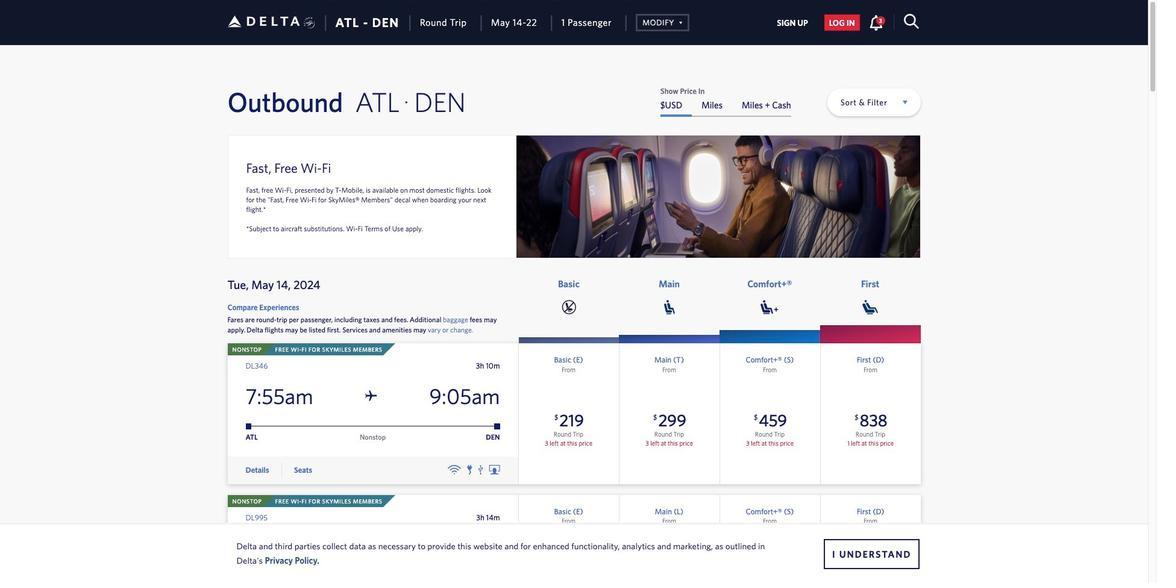 Task type: locate. For each thing, give the bounding box(es) containing it.
advsearchtriangle image
[[675, 16, 683, 27]]

plane image
[[366, 391, 377, 402]]

skyteam image
[[304, 4, 315, 42]]

110v ac power image
[[467, 465, 473, 475]]

show price in element
[[661, 87, 792, 95]]

main content
[[661, 87, 792, 117]]

personal entertainment image
[[489, 465, 500, 475]]

plane image
[[366, 542, 377, 554]]

wi fi image
[[448, 465, 461, 475]]

comfort+&#174; image
[[761, 300, 779, 315]]



Task type: describe. For each thing, give the bounding box(es) containing it.
usb power image
[[479, 465, 483, 475]]

first image
[[863, 300, 878, 315]]

basic image
[[562, 300, 576, 315]]

main image
[[664, 300, 675, 315]]

delta air lines image
[[228, 3, 300, 40]]

banner image image
[[517, 136, 920, 258]]



Task type: vqa. For each thing, say whether or not it's contained in the screenshot.
rightmost tab list
no



